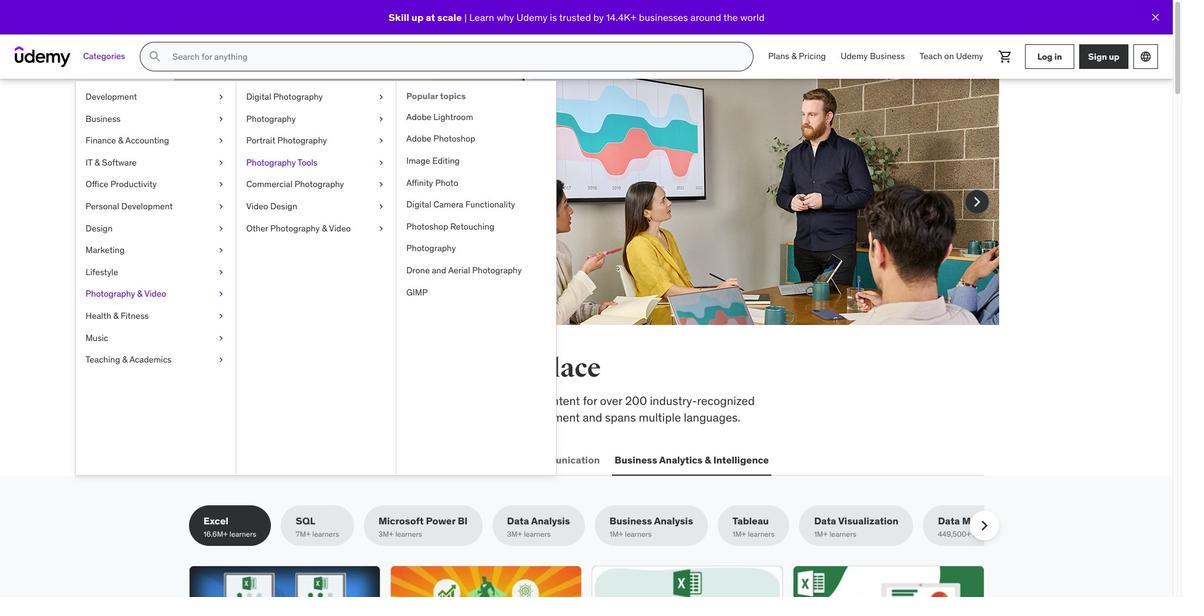 Task type: vqa. For each thing, say whether or not it's contained in the screenshot.


Task type: describe. For each thing, give the bounding box(es) containing it.
3m+ inside microsoft power bi 3m+ learners
[[378, 530, 394, 539]]

udemy business link
[[833, 42, 912, 71]]

development for personal
[[121, 201, 173, 212]]

data analysis 3m+ learners
[[507, 515, 570, 539]]

covering
[[189, 393, 236, 408]]

business for business analytics & intelligence
[[615, 453, 657, 466]]

xsmall image for other photography & video
[[376, 223, 386, 235]]

learners inside tableau 1m+ learners
[[748, 530, 775, 539]]

gimp link
[[396, 282, 556, 304]]

popular topics
[[406, 90, 466, 102]]

xsmall image for portrait photography
[[376, 135, 386, 147]]

pricing
[[799, 51, 826, 62]]

udemy right on
[[956, 51, 983, 62]]

udemy right 'pricing'
[[841, 51, 868, 62]]

submit search image
[[148, 49, 163, 64]]

photography up gimp link
[[472, 265, 522, 276]]

intelligence
[[713, 453, 769, 466]]

drone
[[406, 265, 430, 276]]

editing
[[432, 155, 460, 166]]

office
[[86, 179, 108, 190]]

commercial
[[246, 179, 292, 190]]

power
[[426, 515, 456, 527]]

data for data modeling
[[938, 515, 960, 527]]

communication button
[[523, 445, 602, 475]]

teach on udemy link
[[912, 42, 991, 71]]

learners inside the sql 7m+ learners
[[312, 530, 339, 539]]

xsmall image for design
[[216, 223, 226, 235]]

learners inside data visualization 1m+ learners
[[830, 530, 856, 539]]

xsmall image for video design
[[376, 201, 386, 213]]

photography up drone
[[406, 243, 456, 254]]

digital camera functionality
[[406, 199, 515, 210]]

portrait photography
[[246, 135, 327, 146]]

scale
[[437, 11, 462, 23]]

0 horizontal spatial in
[[458, 353, 482, 384]]

digital for digital photography
[[246, 91, 271, 102]]

photography & video
[[86, 288, 166, 299]]

image
[[406, 155, 430, 166]]

digital for digital camera functionality
[[406, 199, 431, 210]]

ready-
[[291, 132, 354, 158]]

categories button
[[76, 42, 133, 71]]

it & software link
[[76, 152, 236, 174]]

xsmall image for personal development
[[216, 201, 226, 213]]

xsmall image for health & fitness
[[216, 310, 226, 322]]

recognized
[[697, 393, 755, 408]]

to inside covering critical workplace skills to technical topics, including prep content for over 200 industry-recognized certifications, our catalog supports well-rounded professional development and spans multiple languages.
[[361, 393, 372, 408]]

photography down video design link
[[270, 223, 320, 234]]

commercial photography link
[[236, 174, 396, 196]]

office productivity
[[86, 179, 157, 190]]

affinity photo link
[[396, 172, 556, 194]]

1m+ for business analysis
[[609, 530, 623, 539]]

teach on udemy
[[920, 51, 983, 62]]

business.
[[298, 204, 348, 219]]

camera
[[433, 199, 463, 210]]

certifications,
[[189, 410, 260, 425]]

udemy business
[[841, 51, 905, 62]]

teaching & academics
[[86, 354, 172, 365]]

topics,
[[425, 393, 460, 408]]

personal
[[86, 201, 119, 212]]

photography up the commercial
[[246, 157, 296, 168]]

music
[[86, 332, 108, 343]]

retouching
[[450, 221, 494, 232]]

finance & accounting link
[[76, 130, 236, 152]]

data for data analysis
[[507, 515, 529, 527]]

photography up portrait photography at top left
[[273, 91, 323, 102]]

it & software
[[86, 157, 137, 168]]

topic filters element
[[189, 506, 1021, 546]]

1 horizontal spatial in
[[1054, 51, 1062, 62]]

software
[[102, 157, 137, 168]]

leadership button
[[379, 445, 436, 475]]

choose a language image
[[1140, 50, 1152, 63]]

catalog
[[282, 410, 321, 425]]

content
[[540, 393, 580, 408]]

xsmall image for development
[[216, 91, 226, 103]]

lifestyle link
[[76, 261, 236, 283]]

rounded
[[398, 410, 442, 425]]

health
[[86, 310, 111, 321]]

finance
[[86, 135, 116, 146]]

1m+ inside tableau 1m+ learners
[[732, 530, 746, 539]]

topics
[[440, 90, 466, 102]]

languages.
[[684, 410, 741, 425]]

multiple
[[639, 410, 681, 425]]

photography up health & fitness
[[86, 288, 135, 299]]

log in
[[1037, 51, 1062, 62]]

spans
[[605, 410, 636, 425]]

xsmall image for photography tools
[[376, 157, 386, 169]]

learners inside business analysis 1m+ learners
[[625, 530, 652, 539]]

adobe lightroom link
[[396, 106, 556, 128]]

carousel element
[[174, 79, 999, 355]]

drone and aerial photography
[[406, 265, 522, 276]]

log in link
[[1025, 44, 1074, 69]]

0 vertical spatial photoshop
[[433, 133, 475, 144]]

photography down the photography tools link
[[295, 179, 344, 190]]

why for anything
[[256, 188, 277, 203]]

academics
[[129, 354, 172, 365]]

14.4k+
[[606, 11, 637, 23]]

next image for topic filters element
[[974, 516, 994, 536]]

learners inside microsoft power bi 3m+ learners
[[395, 530, 422, 539]]

need
[[394, 353, 454, 384]]

world
[[740, 11, 765, 23]]

udemy left 'is'
[[516, 11, 547, 23]]

plans & pricing link
[[761, 42, 833, 71]]

over
[[600, 393, 622, 408]]

449,500+
[[938, 530, 971, 539]]

adobe photoshop link
[[396, 128, 556, 150]]

skills inside covering critical workplace skills to technical topics, including prep content for over 200 industry-recognized certifications, our catalog supports well-rounded professional development and spans multiple languages.
[[333, 393, 359, 408]]

photography & video link
[[76, 283, 236, 305]]

lifestyle
[[86, 266, 118, 278]]

& inside button
[[705, 453, 711, 466]]

accounting
[[125, 135, 169, 146]]

Search for anything text field
[[170, 46, 738, 67]]

other
[[246, 223, 268, 234]]

photo
[[435, 177, 458, 188]]

photography tools
[[246, 157, 318, 168]]

skill
[[389, 11, 409, 23]]

microsoft
[[378, 515, 424, 527]]

video design
[[246, 201, 297, 212]]

you
[[345, 353, 390, 384]]

adobe photoshop
[[406, 133, 475, 144]]

1m+ for data visualization
[[814, 530, 828, 539]]

fitness
[[121, 310, 149, 321]]

why for scale
[[497, 11, 514, 23]]

prep
[[513, 393, 537, 408]]

trusted
[[559, 11, 591, 23]]

tableau
[[732, 515, 769, 527]]

1 vertical spatial the
[[230, 353, 269, 384]]

data modeling 449,500+ learners
[[938, 515, 1006, 539]]

with
[[233, 204, 255, 219]]

& for fitness
[[113, 310, 119, 321]]

3m+ inside data analysis 3m+ learners
[[507, 530, 522, 539]]

xsmall image for photography & video
[[216, 288, 226, 300]]

image editing
[[406, 155, 460, 166]]

learn
[[448, 188, 474, 203]]



Task type: locate. For each thing, give the bounding box(es) containing it.
digital photography link
[[236, 86, 396, 108]]

the up critical in the left of the page
[[230, 353, 269, 384]]

data inside data analysis 3m+ learners
[[507, 515, 529, 527]]

design link
[[76, 218, 236, 240]]

skills up workplace
[[274, 353, 341, 384]]

gimp
[[406, 287, 428, 298]]

photoshop retouching
[[406, 221, 494, 232]]

up for skill
[[411, 11, 424, 23]]

up right sign
[[1109, 51, 1120, 62]]

xsmall image for marketing
[[216, 245, 226, 257]]

and inside the photography tools element
[[432, 265, 446, 276]]

photography link up ready-
[[236, 108, 396, 130]]

sql 7m+ learners
[[296, 515, 339, 539]]

1 horizontal spatial video
[[246, 201, 268, 212]]

design down commercial photography
[[270, 201, 297, 212]]

& for pricing
[[791, 51, 797, 62]]

1 adobe from the top
[[406, 111, 431, 122]]

0 horizontal spatial up
[[411, 11, 424, 23]]

development for web
[[215, 453, 277, 466]]

analysis
[[531, 515, 570, 527], [654, 515, 693, 527]]

sign
[[1088, 51, 1107, 62]]

why
[[497, 11, 514, 23], [256, 188, 277, 203]]

1 horizontal spatial 1m+
[[732, 530, 746, 539]]

0 vertical spatial next image
[[967, 192, 987, 212]]

0 vertical spatial video
[[246, 201, 268, 212]]

next image
[[967, 192, 987, 212], [974, 516, 994, 536]]

why inside the build ready-for- anything teams see why leading organizations choose to learn with udemy business.
[[256, 188, 277, 203]]

2 learners from the left
[[312, 530, 339, 539]]

0 vertical spatial why
[[497, 11, 514, 23]]

design down personal
[[86, 223, 113, 234]]

other photography & video link
[[236, 218, 396, 240]]

1 3m+ from the left
[[378, 530, 394, 539]]

development inside button
[[215, 453, 277, 466]]

to inside the build ready-for- anything teams see why leading organizations choose to learn with udemy business.
[[434, 188, 445, 203]]

200
[[625, 393, 647, 408]]

& for academics
[[122, 354, 128, 365]]

& right it on the top left
[[95, 157, 100, 168]]

development down categories dropdown button
[[86, 91, 137, 102]]

development down office productivity link
[[121, 201, 173, 212]]

0 vertical spatial adobe
[[406, 111, 431, 122]]

and left aerial
[[432, 265, 446, 276]]

0 vertical spatial up
[[411, 11, 424, 23]]

for-
[[354, 132, 389, 158]]

lightroom
[[433, 111, 473, 122]]

1 horizontal spatial analysis
[[654, 515, 693, 527]]

0 horizontal spatial the
[[230, 353, 269, 384]]

data inside data visualization 1m+ learners
[[814, 515, 836, 527]]

& for video
[[137, 288, 142, 299]]

digital down 'affinity'
[[406, 199, 431, 210]]

1m+ inside business analysis 1m+ learners
[[609, 530, 623, 539]]

8 learners from the left
[[973, 530, 1000, 539]]

covering critical workplace skills to technical topics, including prep content for over 200 industry-recognized certifications, our catalog supports well-rounded professional development and spans multiple languages.
[[189, 393, 755, 425]]

music link
[[76, 327, 236, 349]]

xsmall image for office productivity
[[216, 179, 226, 191]]

1 horizontal spatial to
[[434, 188, 445, 203]]

personal development
[[86, 201, 173, 212]]

web development
[[191, 453, 277, 466]]

& right health
[[113, 310, 119, 321]]

& right analytics
[[705, 453, 711, 466]]

udemy
[[516, 11, 547, 23], [841, 51, 868, 62], [956, 51, 983, 62], [258, 204, 295, 219]]

photography tools link
[[236, 152, 396, 174]]

xsmall image for lifestyle
[[216, 266, 226, 278]]

0 vertical spatial in
[[1054, 51, 1062, 62]]

3 learners from the left
[[395, 530, 422, 539]]

modeling
[[962, 515, 1006, 527]]

analysis for data analysis
[[531, 515, 570, 527]]

anything
[[233, 157, 321, 183]]

organizations
[[321, 188, 391, 203]]

1 horizontal spatial design
[[270, 201, 297, 212]]

1 vertical spatial skills
[[333, 393, 359, 408]]

0 horizontal spatial analysis
[[531, 515, 570, 527]]

see
[[233, 188, 253, 203]]

xsmall image inside 'health & fitness' link
[[216, 310, 226, 322]]

finance & accounting
[[86, 135, 169, 146]]

& for accounting
[[118, 135, 123, 146]]

photography up the portrait
[[246, 113, 296, 124]]

other photography & video
[[246, 223, 351, 234]]

xsmall image inside commercial photography link
[[376, 179, 386, 191]]

next image for carousel element
[[967, 192, 987, 212]]

1 vertical spatial video
[[329, 223, 351, 234]]

professional
[[445, 410, 509, 425]]

1 analysis from the left
[[531, 515, 570, 527]]

supports
[[324, 410, 370, 425]]

aerial
[[448, 265, 470, 276]]

log
[[1037, 51, 1052, 62]]

xsmall image inside the photography tools link
[[376, 157, 386, 169]]

5 learners from the left
[[625, 530, 652, 539]]

0 horizontal spatial data
[[507, 515, 529, 527]]

design
[[270, 201, 297, 212], [86, 223, 113, 234]]

business inside button
[[615, 453, 657, 466]]

development
[[512, 410, 580, 425]]

xsmall image for finance & accounting
[[216, 135, 226, 147]]

udemy inside the build ready-for- anything teams see why leading organizations choose to learn with udemy business.
[[258, 204, 295, 219]]

by
[[593, 11, 604, 23]]

learners inside excel 16.6m+ learners
[[229, 530, 256, 539]]

16.6m+
[[203, 530, 228, 539]]

personal development link
[[76, 196, 236, 218]]

xsmall image for digital photography
[[376, 91, 386, 103]]

0 horizontal spatial 1m+
[[609, 530, 623, 539]]

popular
[[406, 90, 438, 102]]

business analysis 1m+ learners
[[609, 515, 693, 539]]

adobe for adobe lightroom
[[406, 111, 431, 122]]

affinity photo
[[406, 177, 458, 188]]

& up the fitness
[[137, 288, 142, 299]]

up left the at on the top left of the page
[[411, 11, 424, 23]]

learners
[[229, 530, 256, 539], [312, 530, 339, 539], [395, 530, 422, 539], [524, 530, 551, 539], [625, 530, 652, 539], [748, 530, 775, 539], [830, 530, 856, 539], [973, 530, 1000, 539]]

2 1m+ from the left
[[732, 530, 746, 539]]

1 horizontal spatial photography link
[[396, 238, 556, 260]]

categories
[[83, 51, 125, 62]]

data up the 449,500+
[[938, 515, 960, 527]]

xsmall image inside office productivity link
[[216, 179, 226, 191]]

1 vertical spatial in
[[458, 353, 482, 384]]

1 vertical spatial next image
[[974, 516, 994, 536]]

analysis for business analysis
[[654, 515, 693, 527]]

0 vertical spatial to
[[434, 188, 445, 203]]

for
[[583, 393, 597, 408]]

1 vertical spatial digital
[[406, 199, 431, 210]]

xsmall image inside teaching & academics link
[[216, 354, 226, 366]]

xsmall image for teaching & academics
[[216, 354, 226, 366]]

xsmall image for it & software
[[216, 157, 226, 169]]

0 vertical spatial development
[[86, 91, 137, 102]]

photography
[[273, 91, 323, 102], [246, 113, 296, 124], [277, 135, 327, 146], [246, 157, 296, 168], [295, 179, 344, 190], [270, 223, 320, 234], [406, 243, 456, 254], [472, 265, 522, 276], [86, 288, 135, 299]]

6 learners from the left
[[748, 530, 775, 539]]

xsmall image inside music "link"
[[216, 332, 226, 344]]

xsmall image inside it & software link
[[216, 157, 226, 169]]

leadership
[[382, 453, 434, 466]]

1 horizontal spatial and
[[583, 410, 602, 425]]

1 vertical spatial why
[[256, 188, 277, 203]]

2 horizontal spatial video
[[329, 223, 351, 234]]

1 vertical spatial up
[[1109, 51, 1120, 62]]

xsmall image inside lifestyle link
[[216, 266, 226, 278]]

0 horizontal spatial why
[[256, 188, 277, 203]]

3 data from the left
[[938, 515, 960, 527]]

one
[[487, 353, 531, 384]]

|
[[464, 11, 467, 23]]

health & fitness link
[[76, 305, 236, 327]]

xsmall image inside development link
[[216, 91, 226, 103]]

4 learners from the left
[[524, 530, 551, 539]]

business for business
[[86, 113, 121, 124]]

affinity
[[406, 177, 433, 188]]

learners inside data modeling 449,500+ learners
[[973, 530, 1000, 539]]

2 data from the left
[[814, 515, 836, 527]]

business for business analysis 1m+ learners
[[609, 515, 652, 527]]

0 vertical spatial design
[[270, 201, 297, 212]]

marketing link
[[76, 240, 236, 261]]

place
[[536, 353, 601, 384]]

1 vertical spatial design
[[86, 223, 113, 234]]

1 1m+ from the left
[[609, 530, 623, 539]]

& down business.
[[322, 223, 327, 234]]

adobe for adobe photoshop
[[406, 133, 431, 144]]

photoshop
[[433, 133, 475, 144], [406, 221, 448, 232]]

why right see on the top of page
[[256, 188, 277, 203]]

0 horizontal spatial design
[[86, 223, 113, 234]]

2 horizontal spatial data
[[938, 515, 960, 527]]

xsmall image
[[216, 91, 226, 103], [376, 91, 386, 103], [216, 113, 226, 125], [376, 135, 386, 147], [376, 157, 386, 169], [216, 179, 226, 191], [216, 201, 226, 213], [376, 223, 386, 235], [216, 245, 226, 257], [216, 288, 226, 300], [216, 310, 226, 322]]

photography tools element
[[396, 81, 556, 475]]

photoshop down lightroom
[[433, 133, 475, 144]]

in right log
[[1054, 51, 1062, 62]]

1 learners from the left
[[229, 530, 256, 539]]

adobe up image
[[406, 133, 431, 144]]

xsmall image
[[376, 113, 386, 125], [216, 135, 226, 147], [216, 157, 226, 169], [376, 179, 386, 191], [376, 201, 386, 213], [216, 223, 226, 235], [216, 266, 226, 278], [216, 332, 226, 344], [216, 354, 226, 366]]

xsmall image inside the other photography & video link
[[376, 223, 386, 235]]

3 1m+ from the left
[[814, 530, 828, 539]]

communication
[[525, 453, 600, 466]]

leading
[[280, 188, 318, 203]]

excel 16.6m+ learners
[[203, 515, 256, 539]]

video down business.
[[329, 223, 351, 234]]

1 horizontal spatial the
[[723, 11, 738, 23]]

7m+
[[296, 530, 311, 539]]

commercial photography
[[246, 179, 344, 190]]

1 vertical spatial development
[[121, 201, 173, 212]]

1 horizontal spatial data
[[814, 515, 836, 527]]

0 vertical spatial the
[[723, 11, 738, 23]]

1 data from the left
[[507, 515, 529, 527]]

to up "supports"
[[361, 393, 372, 408]]

xsmall image inside 'photography & video' link
[[216, 288, 226, 300]]

analysis inside business analysis 1m+ learners
[[654, 515, 693, 527]]

0 horizontal spatial and
[[432, 265, 446, 276]]

1 vertical spatial photoshop
[[406, 221, 448, 232]]

teaching & academics link
[[76, 349, 236, 371]]

the
[[723, 11, 738, 23], [230, 353, 269, 384]]

all the skills you need in one place
[[189, 353, 601, 384]]

video up other
[[246, 201, 268, 212]]

up for sign
[[1109, 51, 1120, 62]]

1m+ inside data visualization 1m+ learners
[[814, 530, 828, 539]]

business inside business analysis 1m+ learners
[[609, 515, 652, 527]]

xsmall image inside finance & accounting 'link'
[[216, 135, 226, 147]]

adobe down the popular
[[406, 111, 431, 122]]

0 horizontal spatial digital
[[246, 91, 271, 102]]

xsmall image inside business link
[[216, 113, 226, 125]]

development right web
[[215, 453, 277, 466]]

well-
[[373, 410, 398, 425]]

xsmall image inside design link
[[216, 223, 226, 235]]

& right finance
[[118, 135, 123, 146]]

analysis inside data analysis 3m+ learners
[[531, 515, 570, 527]]

1 vertical spatial and
[[583, 410, 602, 425]]

web development button
[[189, 445, 280, 475]]

photography link down retouching on the left top of the page
[[396, 238, 556, 260]]

why right learn
[[497, 11, 514, 23]]

& for software
[[95, 157, 100, 168]]

close image
[[1149, 11, 1162, 23]]

1 vertical spatial adobe
[[406, 133, 431, 144]]

1 vertical spatial to
[[361, 393, 372, 408]]

build
[[233, 132, 287, 158]]

photoshop down 'camera'
[[406, 221, 448, 232]]

7 learners from the left
[[830, 530, 856, 539]]

next image inside topic filters element
[[974, 516, 994, 536]]

2 3m+ from the left
[[507, 530, 522, 539]]

& right "teaching"
[[122, 354, 128, 365]]

our
[[262, 410, 279, 425]]

at
[[426, 11, 435, 23]]

& inside 'link'
[[118, 135, 123, 146]]

next image inside carousel element
[[967, 192, 987, 212]]

1m+
[[609, 530, 623, 539], [732, 530, 746, 539], [814, 530, 828, 539]]

in up including
[[458, 353, 482, 384]]

including
[[462, 393, 510, 408]]

2 horizontal spatial 1m+
[[814, 530, 828, 539]]

0 horizontal spatial to
[[361, 393, 372, 408]]

data inside data modeling 449,500+ learners
[[938, 515, 960, 527]]

1 horizontal spatial up
[[1109, 51, 1120, 62]]

0 horizontal spatial video
[[144, 288, 166, 299]]

adobe
[[406, 111, 431, 122], [406, 133, 431, 144]]

teams
[[325, 157, 385, 183]]

portrait photography link
[[236, 130, 396, 152]]

1 horizontal spatial why
[[497, 11, 514, 23]]

digital inside the photography tools element
[[406, 199, 431, 210]]

bi
[[458, 515, 468, 527]]

xsmall image for photography
[[376, 113, 386, 125]]

1 horizontal spatial digital
[[406, 199, 431, 210]]

data right bi
[[507, 515, 529, 527]]

skills up "supports"
[[333, 393, 359, 408]]

xsmall image inside personal development link
[[216, 201, 226, 213]]

data left visualization
[[814, 515, 836, 527]]

to left learn
[[434, 188, 445, 203]]

2 vertical spatial development
[[215, 453, 277, 466]]

data for data visualization
[[814, 515, 836, 527]]

and
[[432, 265, 446, 276], [583, 410, 602, 425]]

2 analysis from the left
[[654, 515, 693, 527]]

all
[[189, 353, 225, 384]]

2 vertical spatial video
[[144, 288, 166, 299]]

1 vertical spatial photography link
[[396, 238, 556, 260]]

xsmall image inside marketing link
[[216, 245, 226, 257]]

skill up at scale | learn why udemy is trusted by 14.4k+ businesses around the world
[[389, 11, 765, 23]]

it
[[86, 157, 92, 168]]

xsmall image for music
[[216, 332, 226, 344]]

udemy image
[[15, 46, 71, 67]]

xsmall image inside video design link
[[376, 201, 386, 213]]

udemy up other
[[258, 204, 295, 219]]

development
[[86, 91, 137, 102], [121, 201, 173, 212], [215, 453, 277, 466]]

digital up the portrait
[[246, 91, 271, 102]]

and down for
[[583, 410, 602, 425]]

shopping cart with 0 items image
[[998, 49, 1013, 64]]

1 horizontal spatial 3m+
[[507, 530, 522, 539]]

and inside covering critical workplace skills to technical topics, including prep content for over 200 industry-recognized certifications, our catalog supports well-rounded professional development and spans multiple languages.
[[583, 410, 602, 425]]

0 horizontal spatial 3m+
[[378, 530, 394, 539]]

2 adobe from the top
[[406, 133, 431, 144]]

learners inside data analysis 3m+ learners
[[524, 530, 551, 539]]

0 vertical spatial photography link
[[236, 108, 396, 130]]

photography up tools
[[277, 135, 327, 146]]

xsmall image for business
[[216, 113, 226, 125]]

0 horizontal spatial photography link
[[236, 108, 396, 130]]

critical
[[238, 393, 273, 408]]

xsmall image inside portrait photography link
[[376, 135, 386, 147]]

data
[[507, 515, 529, 527], [814, 515, 836, 527], [938, 515, 960, 527]]

xsmall image for commercial photography
[[376, 179, 386, 191]]

0 vertical spatial digital
[[246, 91, 271, 102]]

0 vertical spatial and
[[432, 265, 446, 276]]

& right plans
[[791, 51, 797, 62]]

the left world on the right top
[[723, 11, 738, 23]]

video down lifestyle link at the left top of the page
[[144, 288, 166, 299]]

0 vertical spatial skills
[[274, 353, 341, 384]]

xsmall image inside digital photography link
[[376, 91, 386, 103]]

marketing
[[86, 245, 125, 256]]



